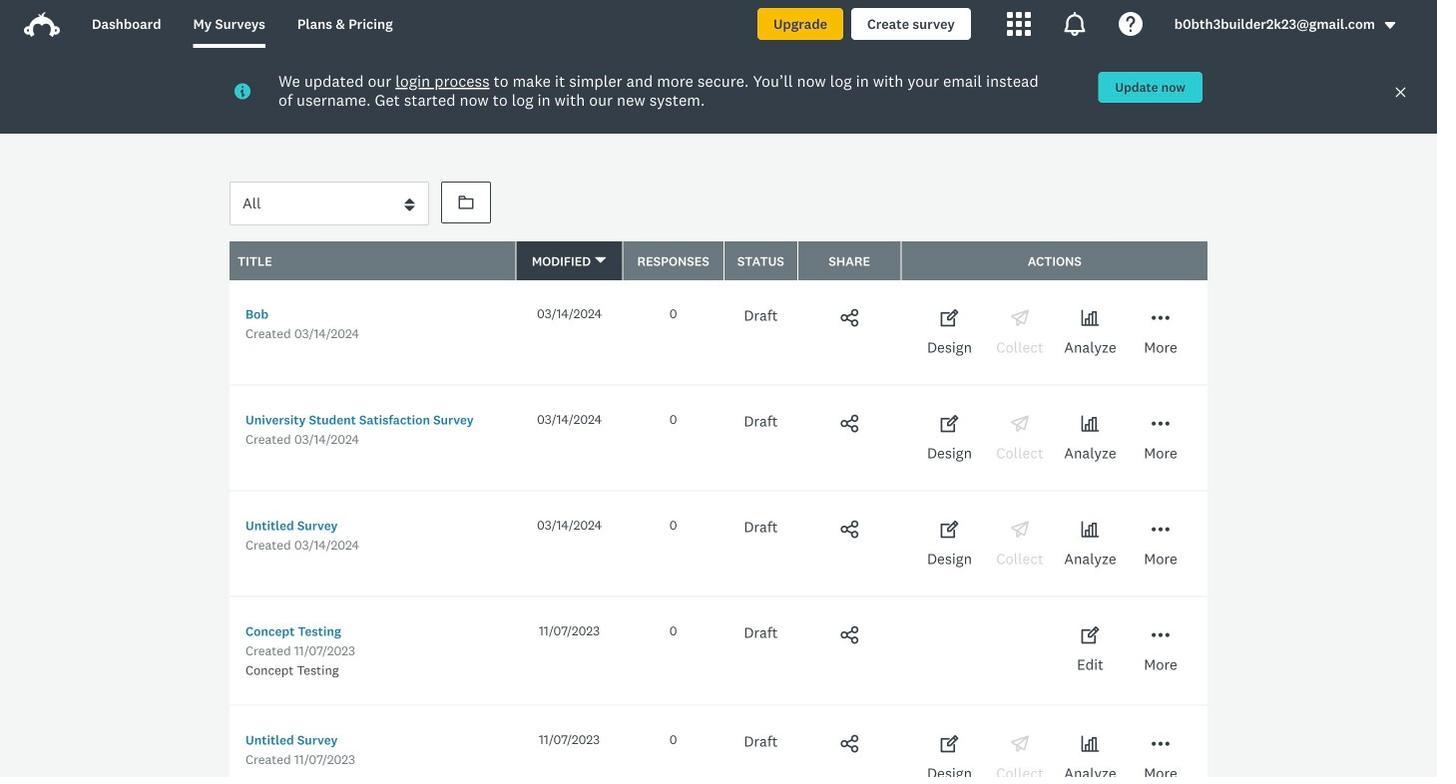 Task type: locate. For each thing, give the bounding box(es) containing it.
0 horizontal spatial products icon image
[[1007, 12, 1031, 36]]

dropdown arrow image
[[1384, 18, 1398, 32]]

products icon image
[[1007, 12, 1031, 36], [1063, 12, 1087, 36]]

surveymonkey logo image
[[24, 12, 60, 37]]

1 horizontal spatial products icon image
[[1063, 12, 1087, 36]]



Task type: describe. For each thing, give the bounding box(es) containing it.
2 products icon image from the left
[[1063, 12, 1087, 36]]

help icon image
[[1119, 12, 1143, 36]]

x image
[[1395, 86, 1408, 99]]

1 products icon image from the left
[[1007, 12, 1031, 36]]



Task type: vqa. For each thing, say whether or not it's contained in the screenshot.
2nd Products Icon from the right
yes



